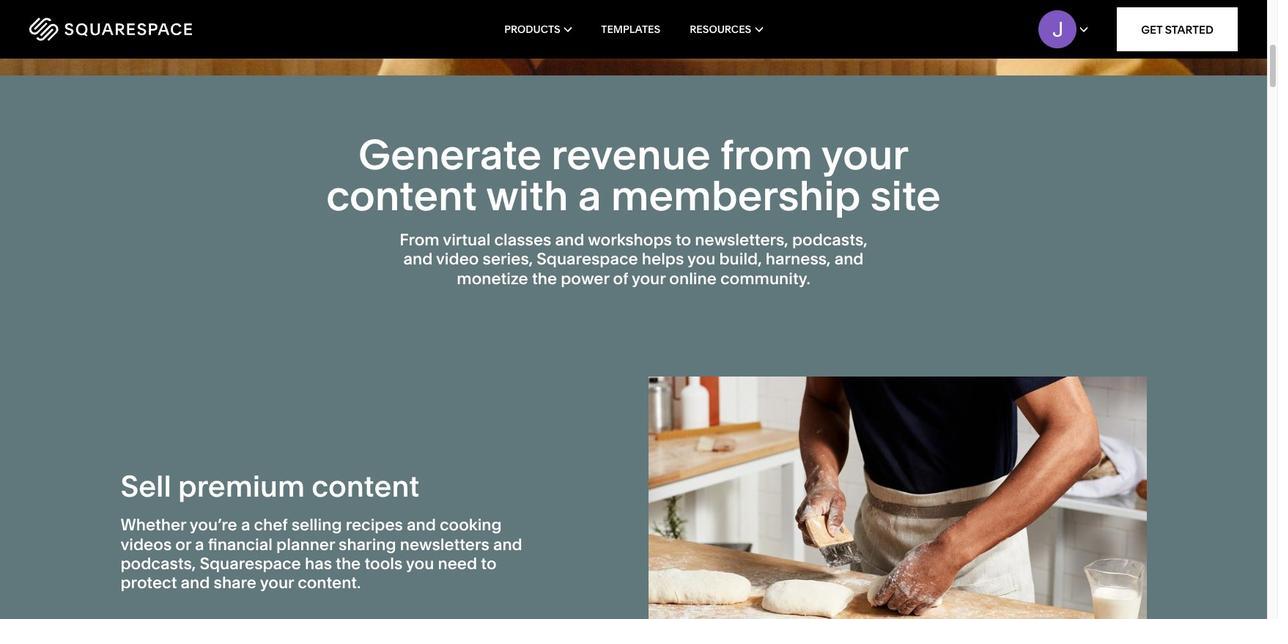 Task type: describe. For each thing, give the bounding box(es) containing it.
products button
[[504, 0, 572, 59]]

squarespace inside whether you're a chef selling recipes and cooking videos or a financial planner sharing newsletters and podcasts, squarespace has the tools you need to protect and share your content.
[[200, 554, 301, 574]]

and left share on the bottom of the page
[[181, 573, 210, 593]]

or
[[175, 535, 191, 555]]

sharing
[[339, 535, 396, 555]]

need
[[438, 554, 477, 574]]

get
[[1141, 22, 1163, 36]]

your inside whether you're a chef selling recipes and cooking videos or a financial planner sharing newsletters and podcasts, squarespace has the tools you need to protect and share your content.
[[260, 573, 294, 593]]

0 horizontal spatial a
[[195, 535, 204, 555]]

squarespace inside from virtual classes and workshops to newsletters, podcasts, and video series, squarespace helps you build, harness, and monetize the power of your online community.
[[537, 250, 638, 269]]

selling
[[292, 515, 342, 535]]

your inside from virtual classes and workshops to newsletters, podcasts, and video series, squarespace helps you build, harness, and monetize the power of your online community.
[[632, 269, 666, 289]]

and right harness,
[[835, 250, 864, 269]]

resources
[[690, 23, 751, 36]]

protect
[[121, 573, 177, 593]]

virtual
[[443, 230, 491, 250]]

classes
[[494, 230, 552, 250]]

get started
[[1141, 22, 1214, 36]]

newsletters
[[400, 535, 489, 555]]

content inside generate revenue from your content with a membership site
[[326, 171, 477, 221]]

and right need
[[493, 535, 522, 555]]

premium
[[178, 469, 305, 504]]

to inside whether you're a chef selling recipes and cooking videos or a financial planner sharing newsletters and podcasts, squarespace has the tools you need to protect and share your content.
[[481, 554, 497, 574]]

from
[[400, 230, 440, 250]]

cooking
[[440, 515, 502, 535]]

community.
[[721, 269, 810, 289]]

financial
[[208, 535, 273, 555]]

tools
[[365, 554, 403, 574]]

power
[[561, 269, 609, 289]]

with
[[486, 171, 569, 221]]

videos
[[121, 535, 172, 555]]

podcasts, inside from virtual classes and workshops to newsletters, podcasts, and video series, squarespace helps you build, harness, and monetize the power of your online community.
[[792, 230, 868, 250]]

content.
[[298, 573, 361, 593]]

generate
[[358, 130, 542, 180]]

newsletters,
[[695, 230, 789, 250]]

and right the "recipes"
[[407, 515, 436, 535]]

recipes
[[346, 515, 403, 535]]

monetize
[[457, 269, 528, 289]]

sell premium content
[[121, 469, 420, 504]]

from virtual classes and workshops to newsletters, podcasts, and video series, squarespace helps you build, harness, and monetize the power of your online community.
[[400, 230, 868, 289]]

squarespace logo image
[[29, 18, 192, 41]]



Task type: vqa. For each thing, say whether or not it's contained in the screenshot.
the bottommost podcasts,
yes



Task type: locate. For each thing, give the bounding box(es) containing it.
sell
[[121, 469, 171, 504]]

1 vertical spatial you
[[406, 554, 434, 574]]

content up the from
[[326, 171, 477, 221]]

0 vertical spatial squarespace
[[537, 250, 638, 269]]

series,
[[483, 250, 533, 269]]

helps
[[642, 250, 684, 269]]

to up the "online"
[[676, 230, 691, 250]]

you
[[688, 250, 716, 269], [406, 554, 434, 574]]

a right or
[[195, 535, 204, 555]]

1 vertical spatial podcasts,
[[121, 554, 196, 574]]

to right need
[[481, 554, 497, 574]]

started
[[1165, 22, 1214, 36]]

squarespace
[[537, 250, 638, 269], [200, 554, 301, 574]]

the inside from virtual classes and workshops to newsletters, podcasts, and video series, squarespace helps you build, harness, and monetize the power of your online community.
[[532, 269, 557, 289]]

the right has
[[336, 554, 361, 574]]

0 horizontal spatial podcasts,
[[121, 554, 196, 574]]

2 horizontal spatial your
[[822, 130, 909, 180]]

1 vertical spatial the
[[336, 554, 361, 574]]

1 vertical spatial squarespace
[[200, 554, 301, 574]]

you right tools
[[406, 554, 434, 574]]

1 horizontal spatial you
[[688, 250, 716, 269]]

share
[[214, 573, 257, 593]]

1 vertical spatial your
[[632, 269, 666, 289]]

content
[[326, 171, 477, 221], [312, 469, 420, 504]]

1 horizontal spatial squarespace
[[537, 250, 638, 269]]

build,
[[719, 250, 762, 269]]

revenue
[[551, 130, 711, 180]]

you inside from virtual classes and workshops to newsletters, podcasts, and video series, squarespace helps you build, harness, and monetize the power of your online community.
[[688, 250, 716, 269]]

the
[[532, 269, 557, 289], [336, 554, 361, 574]]

generate revenue from your content with a membership site
[[326, 130, 941, 221]]

your inside generate revenue from your content with a membership site
[[822, 130, 909, 180]]

0 vertical spatial content
[[326, 171, 477, 221]]

1 horizontal spatial your
[[632, 269, 666, 289]]

a
[[578, 171, 602, 221], [241, 515, 250, 535], [195, 535, 204, 555]]

1 horizontal spatial the
[[532, 269, 557, 289]]

a inside generate revenue from your content with a membership site
[[578, 171, 602, 221]]

2 vertical spatial your
[[260, 573, 294, 593]]

content up the "recipes"
[[312, 469, 420, 504]]

0 vertical spatial your
[[822, 130, 909, 180]]

0 horizontal spatial your
[[260, 573, 294, 593]]

podcasts, inside whether you're a chef selling recipes and cooking videos or a financial planner sharing newsletters and podcasts, squarespace has the tools you need to protect and share your content.
[[121, 554, 196, 574]]

membership
[[611, 171, 861, 221]]

to
[[676, 230, 691, 250], [481, 554, 497, 574]]

0 horizontal spatial squarespace
[[200, 554, 301, 574]]

whether
[[121, 515, 186, 535]]

you inside whether you're a chef selling recipes and cooking videos or a financial planner sharing newsletters and podcasts, squarespace has the tools you need to protect and share your content.
[[406, 554, 434, 574]]

products
[[504, 23, 561, 36]]

chef
[[254, 515, 288, 535]]

workshops
[[588, 230, 672, 250]]

0 vertical spatial to
[[676, 230, 691, 250]]

0 horizontal spatial the
[[336, 554, 361, 574]]

from
[[720, 130, 813, 180]]

2 horizontal spatial a
[[578, 171, 602, 221]]

video
[[436, 250, 479, 269]]

planner
[[276, 535, 335, 555]]

harness,
[[766, 250, 831, 269]]

to inside from virtual classes and workshops to newsletters, podcasts, and video series, squarespace helps you build, harness, and monetize the power of your online community.
[[676, 230, 691, 250]]

has
[[305, 554, 332, 574]]

0 vertical spatial you
[[688, 250, 716, 269]]

squarespace logo link
[[29, 18, 271, 41]]

the inside whether you're a chef selling recipes and cooking videos or a financial planner sharing newsletters and podcasts, squarespace has the tools you need to protect and share your content.
[[336, 554, 361, 574]]

1 vertical spatial content
[[312, 469, 420, 504]]

and left video
[[404, 250, 433, 269]]

a left chef
[[241, 515, 250, 535]]

1 horizontal spatial podcasts,
[[792, 230, 868, 250]]

podcasts,
[[792, 230, 868, 250], [121, 554, 196, 574]]

0 vertical spatial podcasts,
[[792, 230, 868, 250]]

you right helps
[[688, 250, 716, 269]]

0 horizontal spatial to
[[481, 554, 497, 574]]

0 horizontal spatial you
[[406, 554, 434, 574]]

and up power
[[555, 230, 584, 250]]

and
[[555, 230, 584, 250], [404, 250, 433, 269], [835, 250, 864, 269], [407, 515, 436, 535], [493, 535, 522, 555], [181, 573, 210, 593]]

a up workshops
[[578, 171, 602, 221]]

1 horizontal spatial a
[[241, 515, 250, 535]]

site
[[871, 171, 941, 221]]

of
[[613, 269, 628, 289]]

your
[[822, 130, 909, 180], [632, 269, 666, 289], [260, 573, 294, 593]]

you're
[[190, 515, 237, 535]]

1 horizontal spatial to
[[676, 230, 691, 250]]

chef scoring bread dough image
[[648, 377, 1147, 619]]

whether you're a chef selling recipes and cooking videos or a financial planner sharing newsletters and podcasts, squarespace has the tools you need to protect and share your content.
[[121, 515, 522, 593]]

0 vertical spatial the
[[532, 269, 557, 289]]

1 vertical spatial to
[[481, 554, 497, 574]]

templates
[[601, 23, 661, 36]]

resources button
[[690, 0, 763, 59]]

online
[[669, 269, 717, 289]]

the left power
[[532, 269, 557, 289]]

templates link
[[601, 0, 661, 59]]

get started link
[[1117, 7, 1238, 51]]



